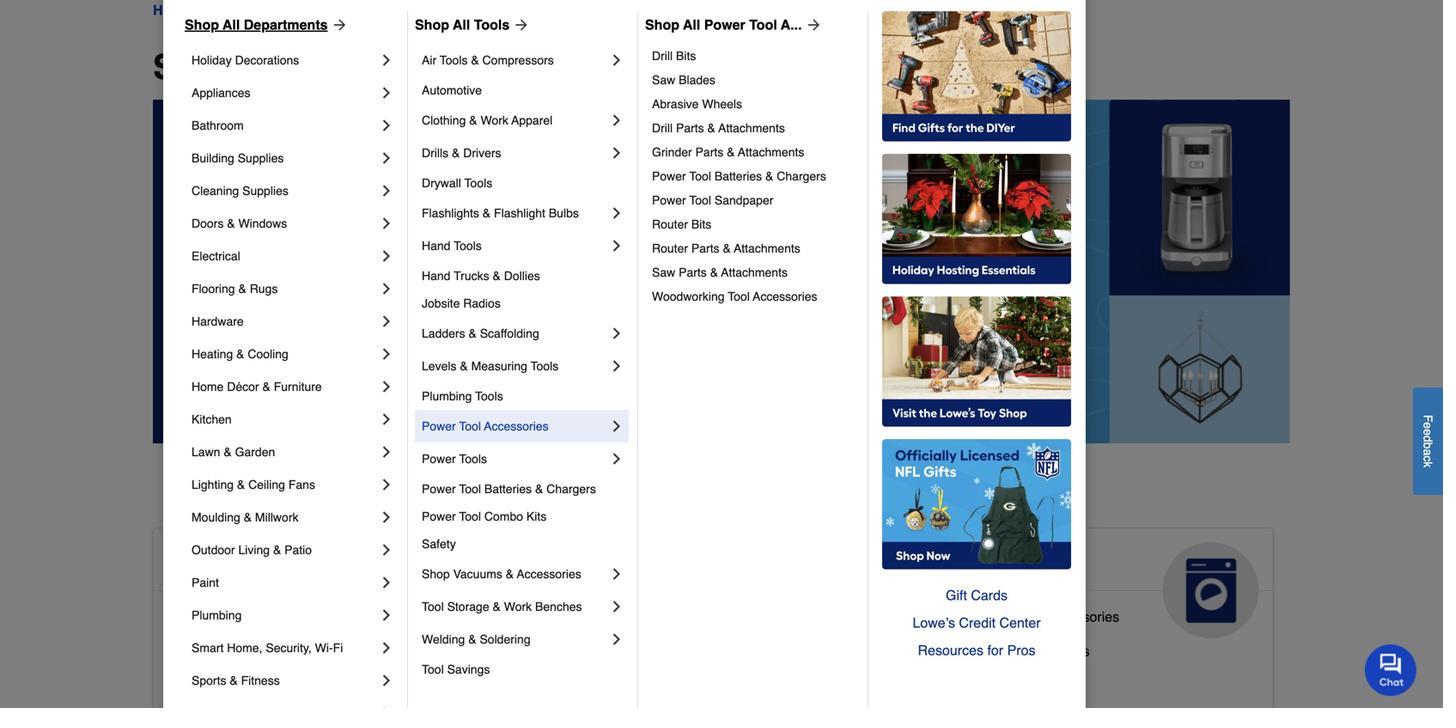 Task type: describe. For each thing, give the bounding box(es) containing it.
gift cards link
[[883, 582, 1072, 609]]

clothing
[[422, 113, 466, 127]]

drywall tools
[[422, 176, 493, 190]]

safety
[[422, 537, 456, 551]]

f e e d b a c k
[[1422, 415, 1436, 468]]

lighting
[[192, 478, 234, 492]]

tools up air tools & compressors
[[474, 17, 510, 33]]

hand trucks & dollies link
[[422, 262, 626, 290]]

0 vertical spatial appliances link
[[192, 76, 378, 109]]

chevron right image for shop vacuums & accessories
[[608, 566, 626, 583]]

outdoor living & patio
[[192, 543, 312, 557]]

power up router bits at the top of page
[[652, 193, 686, 207]]

& right welding
[[469, 633, 477, 646]]

arrow right image for shop all power tool a...
[[802, 16, 823, 34]]

holiday hosting essentials. image
[[883, 154, 1072, 284]]

& right décor
[[263, 380, 271, 394]]

tool left a...
[[750, 17, 778, 33]]

router for router parts & attachments
[[652, 242, 688, 255]]

accessible home link
[[154, 529, 508, 639]]

tool up router bits at the top of page
[[690, 193, 712, 207]]

chevron right image for home décor & furniture
[[378, 378, 395, 395]]

tool savings
[[422, 663, 490, 676]]

accessories up chillers
[[1046, 609, 1120, 625]]

departments up holiday decorations
[[206, 2, 285, 18]]

a
[[1422, 449, 1436, 456]]

garden
[[235, 445, 275, 459]]

accessories down saw parts & attachments link
[[753, 290, 818, 303]]

holiday
[[192, 53, 232, 67]]

chevron right image for clothing & work apparel
[[608, 112, 626, 129]]

trucks
[[454, 269, 490, 283]]

power up the power tools at bottom
[[422, 419, 456, 433]]

sports & fitness link
[[192, 664, 378, 697]]

appliance parts & accessories
[[934, 609, 1120, 625]]

kitchen link
[[192, 403, 378, 436]]

for
[[988, 642, 1004, 658]]

bits for router bits
[[692, 217, 712, 231]]

find gifts for the diyer. image
[[883, 11, 1072, 142]]

tool up power tool sandpaper on the top of the page
[[690, 169, 712, 183]]

1 vertical spatial bathroom
[[237, 609, 297, 625]]

1 vertical spatial appliances link
[[920, 529, 1273, 639]]

plumbing for plumbing
[[192, 608, 242, 622]]

holiday decorations
[[192, 53, 299, 67]]

chevron right image for flooring & rugs
[[378, 280, 395, 297]]

drills
[[422, 146, 449, 160]]

& down the accessible bedroom link
[[230, 674, 238, 688]]

router parts & attachments
[[652, 242, 801, 255]]

tools for plumbing tools
[[475, 389, 503, 403]]

chevron right image for power tools
[[608, 450, 626, 468]]

saw parts & attachments
[[652, 266, 788, 279]]

accessible for accessible home
[[168, 549, 293, 577]]

drywall
[[422, 176, 461, 190]]

animal
[[551, 549, 631, 577]]

0 vertical spatial bathroom
[[192, 119, 244, 132]]

shop for shop all departments
[[185, 17, 219, 33]]

shop vacuums & accessories
[[422, 567, 582, 581]]

fans
[[289, 478, 315, 492]]

animal & pet care image
[[781, 542, 877, 639]]

chevron right image for lawn & garden
[[378, 443, 395, 461]]

tool up power tool combo kits
[[459, 482, 481, 496]]

chevron right image for electrical
[[378, 248, 395, 265]]

appliance parts & accessories link
[[934, 605, 1120, 639]]

abrasive
[[652, 97, 699, 111]]

woodworking
[[652, 290, 725, 303]]

& down grinder parts & attachments link
[[766, 169, 774, 183]]

drill for drill parts & attachments
[[652, 121, 673, 135]]

building supplies
[[192, 151, 284, 165]]

chevron right image for air tools & compressors
[[608, 52, 626, 69]]

combo
[[485, 510, 523, 523]]

plumbing tools link
[[422, 382, 626, 410]]

tool storage & work benches
[[422, 600, 582, 614]]

& down drill parts & attachments
[[727, 145, 735, 159]]

automotive
[[422, 83, 482, 97]]

power tool sandpaper link
[[652, 188, 856, 212]]

power up drill bits link
[[705, 17, 746, 33]]

departments for shop
[[244, 17, 328, 33]]

accessible home image
[[398, 542, 494, 639]]

1 e from the top
[[1422, 422, 1436, 429]]

cleaning supplies link
[[192, 174, 378, 207]]

& left millwork
[[244, 511, 252, 524]]

& right "ladders"
[[469, 327, 477, 340]]

chevron right image for bathroom
[[378, 117, 395, 134]]

& up saw parts & attachments
[[723, 242, 731, 255]]

smart home, security, wi-fi link
[[192, 632, 378, 664]]

clothing & work apparel link
[[422, 104, 608, 137]]

moulding & millwork link
[[192, 501, 378, 534]]

0 vertical spatial batteries
[[715, 169, 762, 183]]

1 horizontal spatial appliances
[[934, 549, 1062, 577]]

lowe's
[[913, 615, 956, 631]]

smart
[[192, 641, 224, 655]]

all for power
[[683, 17, 701, 33]]

care
[[551, 577, 604, 604]]

outdoor
[[192, 543, 235, 557]]

smart home, security, wi-fi
[[192, 641, 343, 655]]

shop all power tool a... link
[[645, 15, 823, 35]]

saw for saw blades
[[652, 73, 676, 87]]

flashlights
[[422, 206, 480, 220]]

1 vertical spatial work
[[504, 600, 532, 614]]

chevron right image for tool storage & work benches
[[608, 598, 626, 615]]

all for tools
[[453, 17, 470, 33]]

shop for shop all tools
[[415, 17, 449, 33]]

home inside 'home décor & furniture' link
[[192, 380, 224, 394]]

sandpaper
[[715, 193, 774, 207]]

& left the rugs
[[238, 282, 247, 296]]

all down shop all departments 'link'
[[248, 47, 291, 87]]

plumbing link
[[192, 599, 378, 632]]

beverage
[[934, 643, 992, 659]]

& left cooling
[[236, 347, 245, 361]]

supplies for building supplies
[[238, 151, 284, 165]]

chevron right image for drills & drivers
[[608, 144, 626, 162]]

resources for pros link
[[883, 637, 1072, 664]]

1 horizontal spatial power tool batteries & chargers
[[652, 169, 827, 183]]

compressors
[[483, 53, 554, 67]]

power tool combo kits link
[[422, 503, 626, 530]]

attachments for grinder parts & attachments
[[738, 145, 805, 159]]

tool down saw parts & attachments link
[[728, 290, 750, 303]]

chevron right image for paint
[[378, 574, 395, 591]]

shop for shop vacuums & accessories
[[422, 567, 450, 581]]

tool down welding
[[422, 663, 444, 676]]

benches
[[535, 600, 582, 614]]

& right storage
[[493, 600, 501, 614]]

tools for drywall tools
[[465, 176, 493, 190]]

home link
[[153, 0, 191, 21]]

beverage & wine chillers link
[[934, 639, 1090, 674]]

& left patio on the bottom
[[273, 543, 281, 557]]

accessories up benches
[[517, 567, 582, 581]]

pet beds, houses, & furniture
[[551, 671, 736, 687]]

pet inside animal & pet care
[[662, 549, 699, 577]]

power down power tool accessories
[[422, 452, 456, 466]]

pros
[[1008, 642, 1036, 658]]

drill bits link
[[652, 44, 856, 68]]

& up kits
[[535, 482, 544, 496]]

paint link
[[192, 566, 378, 599]]

& right lawn
[[224, 445, 232, 459]]

holiday decorations link
[[192, 44, 378, 76]]

tools inside 'link'
[[531, 359, 559, 373]]

& inside 'link'
[[460, 359, 468, 373]]

& up wine
[[1034, 609, 1043, 625]]

tool left combo
[[459, 510, 481, 523]]

chat invite button image
[[1366, 644, 1418, 696]]

chevron right image for levels & measuring tools
[[608, 358, 626, 375]]

bedroom
[[237, 643, 293, 659]]

hardware
[[192, 315, 244, 328]]

attachments for drill parts & attachments
[[719, 121, 785, 135]]

chevron right image for smart home, security, wi-fi
[[378, 639, 395, 657]]

power tools link
[[422, 443, 608, 475]]

lighting & ceiling fans link
[[192, 468, 378, 501]]

jobsite radios link
[[422, 290, 626, 317]]

& down 'wheels'
[[708, 121, 716, 135]]

drill for drill bits
[[652, 49, 673, 63]]

chevron right image for kitchen
[[378, 411, 395, 428]]

levels & measuring tools
[[422, 359, 559, 373]]

vacuums
[[453, 567, 503, 581]]

pet inside 'link'
[[551, 671, 571, 687]]

woodworking tool accessories
[[652, 290, 818, 303]]

drill bits
[[652, 49, 696, 63]]

ladders & scaffolding
[[422, 327, 540, 340]]

hand tools link
[[422, 229, 608, 262]]

router for router bits
[[652, 217, 688, 231]]

levels
[[422, 359, 457, 373]]

f e e d b a c k button
[[1414, 387, 1444, 495]]

saw for saw parts & attachments
[[652, 266, 676, 279]]

0 horizontal spatial furniture
[[274, 380, 322, 394]]

parts for grinder
[[696, 145, 724, 159]]

chevron right image for outdoor living & patio
[[378, 541, 395, 559]]

scaffolding
[[480, 327, 540, 340]]

lighting & ceiling fans
[[192, 478, 315, 492]]

& inside 'link'
[[668, 671, 677, 687]]

grinder
[[652, 145, 692, 159]]

electrical
[[192, 249, 240, 263]]

hardware link
[[192, 305, 378, 338]]

kits
[[527, 510, 547, 523]]

accessible home
[[168, 549, 367, 577]]

furniture inside 'link'
[[681, 671, 736, 687]]

shop for shop all power tool a...
[[645, 17, 680, 33]]

chevron right image for moulding & millwork
[[378, 509, 395, 526]]



Task type: locate. For each thing, give the bounding box(es) containing it.
& right trucks
[[493, 269, 501, 283]]

home inside accessible entry & home link
[[286, 678, 323, 694]]

1 router from the top
[[652, 217, 688, 231]]

drill up 'saw blades'
[[652, 49, 673, 63]]

0 vertical spatial saw
[[652, 73, 676, 87]]

1 horizontal spatial plumbing
[[422, 389, 472, 403]]

safety link
[[422, 530, 626, 558]]

chevron right image for plumbing
[[378, 607, 395, 624]]

appliances down holiday
[[192, 86, 251, 100]]

supplies up houses,
[[612, 636, 664, 652]]

attachments for router parts & attachments
[[734, 242, 801, 255]]

b
[[1422, 442, 1436, 449]]

all inside shop all tools link
[[453, 17, 470, 33]]

1 vertical spatial pet
[[551, 671, 571, 687]]

fi
[[333, 641, 343, 655]]

1 arrow right image from the left
[[510, 16, 530, 34]]

tools down the levels & measuring tools
[[475, 389, 503, 403]]

shop all tools link
[[415, 15, 530, 35]]

jobsite
[[422, 297, 460, 310]]

shop up drill bits
[[645, 17, 680, 33]]

decorations
[[235, 53, 299, 67]]

paint
[[192, 576, 219, 590]]

arrow right image inside shop all tools link
[[510, 16, 530, 34]]

tools down the drivers
[[465, 176, 493, 190]]

departments up holiday decorations link
[[244, 17, 328, 33]]

air
[[422, 53, 437, 67]]

all inside shop all departments 'link'
[[223, 17, 240, 33]]

home
[[153, 2, 191, 18], [192, 380, 224, 394], [300, 549, 367, 577], [286, 678, 323, 694]]

air tools & compressors
[[422, 53, 554, 67]]

shop for shop all departments
[[153, 47, 239, 87]]

tools up "plumbing tools" 'link' at the left bottom
[[531, 359, 559, 373]]

chargers down grinder parts & attachments link
[[777, 169, 827, 183]]

0 horizontal spatial pet
[[551, 671, 571, 687]]

& right entry
[[273, 678, 282, 694]]

attachments down router parts & attachments link
[[722, 266, 788, 279]]

router down router bits at the top of page
[[652, 242, 688, 255]]

power up safety
[[422, 510, 456, 523]]

hand for hand trucks & dollies
[[422, 269, 451, 283]]

0 vertical spatial work
[[481, 113, 509, 127]]

hand inside hand trucks & dollies "link"
[[422, 269, 451, 283]]

0 horizontal spatial plumbing
[[192, 608, 242, 622]]

drill parts & attachments link
[[652, 116, 856, 140]]

& down shop all tools link
[[471, 53, 479, 67]]

attachments down 'router bits' link
[[734, 242, 801, 255]]

batteries up combo
[[485, 482, 532, 496]]

0 horizontal spatial appliances link
[[192, 76, 378, 109]]

radios
[[463, 297, 501, 310]]

e up b
[[1422, 429, 1436, 435]]

supplies
[[238, 151, 284, 165], [242, 184, 289, 198], [612, 636, 664, 652]]

1 horizontal spatial pet
[[662, 549, 699, 577]]

tools right air
[[440, 53, 468, 67]]

air tools & compressors link
[[422, 44, 608, 76]]

all up holiday decorations
[[223, 17, 240, 33]]

shop up air
[[415, 17, 449, 33]]

flashlight
[[494, 206, 546, 220]]

power down grinder
[[652, 169, 686, 183]]

shop inside 'link'
[[185, 17, 219, 33]]

2 hand from the top
[[422, 269, 451, 283]]

shop all power tool a...
[[645, 17, 802, 33]]

1 drill from the top
[[652, 49, 673, 63]]

0 vertical spatial shop
[[153, 47, 239, 87]]

hand down flashlights
[[422, 239, 451, 253]]

parts up saw parts & attachments
[[692, 242, 720, 255]]

appliances up "cards"
[[934, 549, 1062, 577]]

& down router parts & attachments
[[711, 266, 719, 279]]

heating & cooling
[[192, 347, 289, 361]]

bits down power tool sandpaper on the top of the page
[[692, 217, 712, 231]]

wheels
[[702, 97, 743, 111]]

0 horizontal spatial power tool batteries & chargers link
[[422, 475, 626, 503]]

0 vertical spatial router
[[652, 217, 688, 231]]

supplies up cleaning supplies
[[238, 151, 284, 165]]

power tool accessories
[[422, 419, 549, 433]]

arrow right image
[[328, 16, 349, 34]]

moulding
[[192, 511, 240, 524]]

1 accessible from the top
[[168, 549, 293, 577]]

0 vertical spatial hand
[[422, 239, 451, 253]]

0 vertical spatial power tool batteries & chargers link
[[652, 164, 856, 188]]

accessible entry & home
[[168, 678, 323, 694]]

1 horizontal spatial chargers
[[777, 169, 827, 183]]

all for departments
[[223, 17, 240, 33]]

furniture right houses,
[[681, 671, 736, 687]]

accessible for accessible bathroom
[[168, 609, 233, 625]]

departments for shop
[[301, 47, 511, 87]]

batteries
[[715, 169, 762, 183], [485, 482, 532, 496]]

ceiling
[[249, 478, 285, 492]]

2 saw from the top
[[652, 266, 676, 279]]

1 horizontal spatial shop
[[415, 17, 449, 33]]

departments link
[[206, 0, 285, 21]]

all up drill bits
[[683, 17, 701, 33]]

work up 'welding & soldering' link
[[504, 600, 532, 614]]

& left ceiling
[[237, 478, 245, 492]]

tools for power tools
[[459, 452, 487, 466]]

chargers up kits
[[547, 482, 596, 496]]

tool down plumbing tools
[[459, 419, 481, 433]]

2 horizontal spatial shop
[[645, 17, 680, 33]]

chevron right image for flashlights & flashlight bulbs
[[608, 205, 626, 222]]

4 accessible from the top
[[168, 678, 233, 694]]

supplies inside cleaning supplies link
[[242, 184, 289, 198]]

officially licensed n f l gifts. shop now. image
[[883, 439, 1072, 570]]

0 vertical spatial supplies
[[238, 151, 284, 165]]

gift
[[946, 587, 968, 603]]

1 vertical spatial chargers
[[547, 482, 596, 496]]

chargers
[[777, 169, 827, 183], [547, 482, 596, 496]]

1 hand from the top
[[422, 239, 451, 253]]

all inside shop all power tool a... link
[[683, 17, 701, 33]]

0 vertical spatial furniture
[[274, 380, 322, 394]]

& right doors
[[227, 217, 235, 230]]

accessible inside the accessible bedroom link
[[168, 643, 233, 659]]

hand trucks & dollies
[[422, 269, 540, 283]]

enjoy savings year-round. no matter what you're shopping for, find what you need at a great price. image
[[153, 100, 1291, 443]]

2 router from the top
[[652, 242, 688, 255]]

& right levels
[[460, 359, 468, 373]]

lawn & garden
[[192, 445, 275, 459]]

appliances link
[[192, 76, 378, 109], [920, 529, 1273, 639]]

sports
[[192, 674, 226, 688]]

accessible inside accessible entry & home link
[[168, 678, 233, 694]]

d
[[1422, 435, 1436, 442]]

& right clothing
[[469, 113, 478, 127]]

supplies up windows
[[242, 184, 289, 198]]

saw down drill bits
[[652, 73, 676, 87]]

saw
[[652, 73, 676, 87], [652, 266, 676, 279]]

parts for drill
[[676, 121, 704, 135]]

supplies for livestock supplies
[[612, 636, 664, 652]]

parts inside saw parts & attachments link
[[679, 266, 707, 279]]

flashlights & flashlight bulbs link
[[422, 197, 608, 229]]

shop down safety
[[422, 567, 450, 581]]

appliances link up chillers
[[920, 529, 1273, 639]]

parts inside grinder parts & attachments link
[[696, 145, 724, 159]]

parts for saw
[[679, 266, 707, 279]]

tool up welding
[[422, 600, 444, 614]]

drill up grinder
[[652, 121, 673, 135]]

2 arrow right image from the left
[[802, 16, 823, 34]]

1 vertical spatial hand
[[422, 269, 451, 283]]

1 horizontal spatial arrow right image
[[802, 16, 823, 34]]

chevron right image for holiday decorations
[[378, 52, 395, 69]]

welding
[[422, 633, 465, 646]]

0 vertical spatial drill
[[652, 49, 673, 63]]

1 vertical spatial batteries
[[485, 482, 532, 496]]

home inside accessible home link
[[300, 549, 367, 577]]

livestock
[[551, 636, 608, 652]]

chevron right image for ladders & scaffolding
[[608, 325, 626, 342]]

& right vacuums
[[506, 567, 514, 581]]

1 vertical spatial router
[[652, 242, 688, 255]]

arrow right image up compressors
[[510, 16, 530, 34]]

2 shop from the left
[[415, 17, 449, 33]]

chevron right image for appliances
[[378, 84, 395, 101]]

chevron right image for power tool accessories
[[608, 418, 626, 435]]

supplies inside building supplies link
[[238, 151, 284, 165]]

work up the drivers
[[481, 113, 509, 127]]

& inside 'link'
[[227, 217, 235, 230]]

0 vertical spatial appliances
[[192, 86, 251, 100]]

arrow right image inside shop all power tool a... link
[[802, 16, 823, 34]]

bathroom up building on the left top of the page
[[192, 119, 244, 132]]

chevron right image for cleaning supplies
[[378, 182, 395, 199]]

resources for pros
[[918, 642, 1036, 658]]

home décor & furniture
[[192, 380, 322, 394]]

tools inside 'link'
[[475, 389, 503, 403]]

1 vertical spatial power tool batteries & chargers link
[[422, 475, 626, 503]]

1 saw from the top
[[652, 73, 676, 87]]

chevron right image
[[378, 52, 395, 69], [608, 52, 626, 69], [378, 150, 395, 167], [378, 182, 395, 199], [608, 205, 626, 222], [378, 248, 395, 265], [378, 346, 395, 363], [608, 358, 626, 375], [608, 450, 626, 468], [378, 476, 395, 493], [378, 509, 395, 526], [608, 566, 626, 583], [378, 672, 395, 689]]

0 horizontal spatial batteries
[[485, 482, 532, 496]]

attachments down drill parts & attachments link
[[738, 145, 805, 159]]

3 shop from the left
[[645, 17, 680, 33]]

furniture
[[274, 380, 322, 394], [681, 671, 736, 687]]

1 vertical spatial supplies
[[242, 184, 289, 198]]

visit the lowe's toy shop. image
[[883, 297, 1072, 427]]

chevron right image for lighting & ceiling fans
[[378, 476, 395, 493]]

parts down "cards"
[[998, 609, 1030, 625]]

2 drill from the top
[[652, 121, 673, 135]]

1 shop from the left
[[185, 17, 219, 33]]

bathroom up the smart home, security, wi-fi
[[237, 609, 297, 625]]

tools for hand tools
[[454, 239, 482, 253]]

soldering
[[480, 633, 531, 646]]

beds,
[[575, 671, 610, 687]]

power tool batteries & chargers link up kits
[[422, 475, 626, 503]]

accessories
[[753, 290, 818, 303], [484, 419, 549, 433], [517, 567, 582, 581], [1046, 609, 1120, 625]]

savings
[[447, 663, 490, 676]]

tools up trucks
[[454, 239, 482, 253]]

accessible inside accessible home link
[[168, 549, 293, 577]]

arrow right image
[[510, 16, 530, 34], [802, 16, 823, 34]]

0 vertical spatial bits
[[676, 49, 696, 63]]

grinder parts & attachments
[[652, 145, 805, 159]]

1 vertical spatial power tool batteries & chargers
[[422, 482, 596, 496]]

livestock supplies
[[551, 636, 664, 652]]

& left flashlight
[[483, 206, 491, 220]]

doors
[[192, 217, 224, 230]]

attachments
[[719, 121, 785, 135], [738, 145, 805, 159], [734, 242, 801, 255], [722, 266, 788, 279]]

3 accessible from the top
[[168, 643, 233, 659]]

chevron right image for doors & windows
[[378, 215, 395, 232]]

plumbing for plumbing tools
[[422, 389, 472, 403]]

& right animal
[[637, 549, 655, 577]]

power tool batteries & chargers up sandpaper
[[652, 169, 827, 183]]

chevron right image for hand tools
[[608, 237, 626, 254]]

parts inside drill parts & attachments link
[[676, 121, 704, 135]]

1 horizontal spatial batteries
[[715, 169, 762, 183]]

departments inside 'link'
[[244, 17, 328, 33]]

1 vertical spatial furniture
[[681, 671, 736, 687]]

building supplies link
[[192, 142, 378, 174]]

tools for air tools & compressors
[[440, 53, 468, 67]]

1 horizontal spatial power tool batteries & chargers link
[[652, 164, 856, 188]]

0 horizontal spatial arrow right image
[[510, 16, 530, 34]]

power down the power tools at bottom
[[422, 482, 456, 496]]

hand
[[422, 239, 451, 253], [422, 269, 451, 283]]

parts down abrasive wheels
[[676, 121, 704, 135]]

shop down home link
[[153, 47, 239, 87]]

attachments down abrasive wheels link
[[719, 121, 785, 135]]

1 horizontal spatial appliances link
[[920, 529, 1273, 639]]

wine
[[1009, 643, 1041, 659]]

0 vertical spatial chargers
[[777, 169, 827, 183]]

bits up 'saw blades'
[[676, 49, 696, 63]]

moulding & millwork
[[192, 511, 299, 524]]

flooring & rugs link
[[192, 272, 378, 305]]

power tool sandpaper
[[652, 193, 774, 207]]

chevron right image for building supplies
[[378, 150, 395, 167]]

cleaning
[[192, 184, 239, 198]]

2 e from the top
[[1422, 429, 1436, 435]]

shop all departments link
[[185, 15, 349, 35]]

saw parts & attachments link
[[652, 260, 856, 284]]

plumbing tools
[[422, 389, 503, 403]]

heating & cooling link
[[192, 338, 378, 370]]

drivers
[[463, 146, 502, 160]]

parts for router
[[692, 242, 720, 255]]

accessible inside accessible bathroom link
[[168, 609, 233, 625]]

wi-
[[315, 641, 333, 655]]

doors & windows
[[192, 217, 287, 230]]

supplies for cleaning supplies
[[242, 184, 289, 198]]

& right drills
[[452, 146, 460, 160]]

2 vertical spatial supplies
[[612, 636, 664, 652]]

accessible for accessible bedroom
[[168, 643, 233, 659]]

departments up clothing
[[301, 47, 511, 87]]

tool
[[750, 17, 778, 33], [690, 169, 712, 183], [690, 193, 712, 207], [728, 290, 750, 303], [459, 419, 481, 433], [459, 482, 481, 496], [459, 510, 481, 523], [422, 600, 444, 614], [422, 663, 444, 676]]

power tool batteries & chargers up combo
[[422, 482, 596, 496]]

supplies inside livestock supplies link
[[612, 636, 664, 652]]

animal & pet care
[[551, 549, 699, 604]]

plumbing up smart
[[192, 608, 242, 622]]

chevron right image
[[378, 84, 395, 101], [608, 112, 626, 129], [378, 117, 395, 134], [608, 144, 626, 162], [378, 215, 395, 232], [608, 237, 626, 254], [378, 280, 395, 297], [378, 313, 395, 330], [608, 325, 626, 342], [378, 378, 395, 395], [378, 411, 395, 428], [608, 418, 626, 435], [378, 443, 395, 461], [378, 541, 395, 559], [378, 574, 395, 591], [608, 598, 626, 615], [378, 607, 395, 624], [608, 631, 626, 648], [378, 639, 395, 657], [378, 705, 395, 708]]

& right houses,
[[668, 671, 677, 687]]

& inside animal & pet care
[[637, 549, 655, 577]]

k
[[1422, 462, 1436, 468]]

plumbing inside 'link'
[[192, 608, 242, 622]]

1 vertical spatial drill
[[652, 121, 673, 135]]

chevron right image for sports & fitness
[[378, 672, 395, 689]]

arrow right image for shop all tools
[[510, 16, 530, 34]]

1 vertical spatial plumbing
[[192, 608, 242, 622]]

0 horizontal spatial chargers
[[547, 482, 596, 496]]

plumbing inside 'link'
[[422, 389, 472, 403]]

0 vertical spatial power tool batteries & chargers
[[652, 169, 827, 183]]

hand for hand tools
[[422, 239, 451, 253]]

pet beds, houses, & furniture link
[[551, 667, 736, 701]]

router down power tool sandpaper on the top of the page
[[652, 217, 688, 231]]

measuring
[[471, 359, 528, 373]]

&
[[471, 53, 479, 67], [469, 113, 478, 127], [708, 121, 716, 135], [727, 145, 735, 159], [452, 146, 460, 160], [766, 169, 774, 183], [483, 206, 491, 220], [227, 217, 235, 230], [723, 242, 731, 255], [711, 266, 719, 279], [493, 269, 501, 283], [238, 282, 247, 296], [469, 327, 477, 340], [236, 347, 245, 361], [460, 359, 468, 373], [263, 380, 271, 394], [224, 445, 232, 459], [237, 478, 245, 492], [535, 482, 544, 496], [244, 511, 252, 524], [273, 543, 281, 557], [637, 549, 655, 577], [506, 567, 514, 581], [493, 600, 501, 614], [1034, 609, 1043, 625], [469, 633, 477, 646], [996, 643, 1005, 659], [668, 671, 677, 687], [230, 674, 238, 688], [273, 678, 282, 694]]

home décor & furniture link
[[192, 370, 378, 403]]

1 horizontal spatial furniture
[[681, 671, 736, 687]]

2 accessible from the top
[[168, 609, 233, 625]]

attachments for saw parts & attachments
[[722, 266, 788, 279]]

parts inside appliance parts & accessories link
[[998, 609, 1030, 625]]

0 horizontal spatial appliances
[[192, 86, 251, 100]]

0 horizontal spatial shop
[[185, 17, 219, 33]]

hand inside hand tools link
[[422, 239, 451, 253]]

1 vertical spatial saw
[[652, 266, 676, 279]]

animal & pet care link
[[537, 529, 891, 639]]

0 vertical spatial pet
[[662, 549, 699, 577]]

accessories down "plumbing tools" 'link' at the left bottom
[[484, 419, 549, 433]]

parts
[[676, 121, 704, 135], [696, 145, 724, 159], [692, 242, 720, 255], [679, 266, 707, 279], [998, 609, 1030, 625]]

chevron right image for welding & soldering
[[608, 631, 626, 648]]

0 vertical spatial plumbing
[[422, 389, 472, 403]]

1 vertical spatial bits
[[692, 217, 712, 231]]

chevron right image for heating & cooling
[[378, 346, 395, 363]]

shop all departments
[[153, 47, 511, 87]]

drills & drivers
[[422, 146, 502, 160]]

1 horizontal spatial shop
[[422, 567, 450, 581]]

flashlights & flashlight bulbs
[[422, 206, 579, 220]]

parts down drill parts & attachments
[[696, 145, 724, 159]]

livestock supplies link
[[551, 633, 664, 667]]

& left pros
[[996, 643, 1005, 659]]

parts inside router parts & attachments link
[[692, 242, 720, 255]]

0 horizontal spatial power tool batteries & chargers
[[422, 482, 596, 496]]

accessible for accessible entry & home
[[168, 678, 233, 694]]

1 vertical spatial shop
[[422, 567, 450, 581]]

parts for appliance
[[998, 609, 1030, 625]]

plumbing down levels
[[422, 389, 472, 403]]

1 vertical spatial appliances
[[934, 549, 1062, 577]]

bulbs
[[549, 206, 579, 220]]

appliances image
[[1163, 542, 1260, 639]]

chevron right image for hardware
[[378, 313, 395, 330]]

& inside "link"
[[493, 269, 501, 283]]

arrow right image up drill bits link
[[802, 16, 823, 34]]

bits for drill bits
[[676, 49, 696, 63]]

saw up "woodworking"
[[652, 266, 676, 279]]

0 horizontal spatial shop
[[153, 47, 239, 87]]



Task type: vqa. For each thing, say whether or not it's contained in the screenshot.
the & within welding & soldering 'Link'
yes



